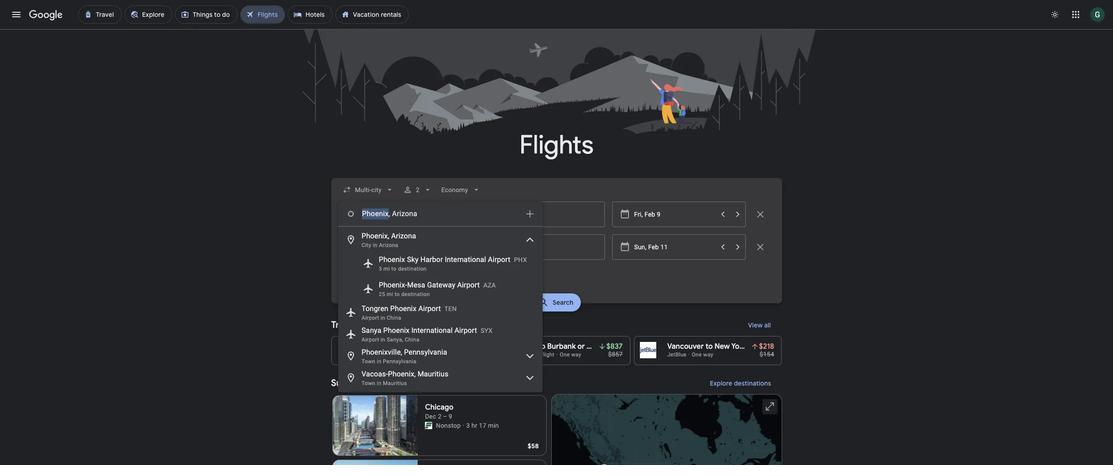 Task type: vqa. For each thing, say whether or not it's contained in the screenshot.
United at the right bottom
no



Task type: locate. For each thing, give the bounding box(es) containing it.
pennsylvania down sanya phoenix international airport syx airport in sanya, china on the bottom left of page
[[404, 348, 447, 357]]

1 town from the top
[[362, 359, 376, 365]]

17
[[479, 423, 487, 430]]

mi inside "phoenix sky harbor international airport phx 3 mi to destination"
[[384, 266, 390, 272]]

0 horizontal spatial burbank
[[407, 342, 436, 352]]

phoenix,
[[362, 232, 390, 241], [388, 370, 416, 379]]

$218
[[760, 342, 775, 352]]

los
[[447, 342, 458, 352], [587, 342, 599, 352]]

phoenix up sanya,
[[384, 327, 410, 335]]

flight down sanya,
[[390, 352, 403, 358]]

None field
[[339, 182, 398, 198], [438, 182, 485, 198], [339, 182, 398, 198], [438, 182, 485, 198]]

0 horizontal spatial one way
[[409, 352, 430, 358]]

list box
[[338, 227, 543, 393]]

phoenix up chicago
[[423, 378, 456, 389]]

airport left aza
[[458, 281, 480, 290]]

in inside phoenix, arizona city in arizona
[[373, 242, 378, 249]]

1 horizontal spatial mauritius
[[418, 370, 449, 379]]

 image
[[405, 352, 407, 358]]

phoenix-mesa gateway airport (aza) option
[[338, 277, 543, 302]]

chicago
[[425, 403, 454, 413]]

cheapest up vacoas-
[[365, 352, 389, 358]]

1 vertical spatial phoenix,
[[388, 370, 416, 379]]

change appearance image
[[1045, 4, 1067, 25]]

1 horizontal spatial flight
[[390, 352, 403, 358]]

vancouver
[[668, 342, 704, 352]]

1 vertical spatial departure text field
[[635, 235, 715, 260]]

phoenix-mesa gateway airport aza 25 mi to destination
[[379, 281, 496, 298]]

origin, select multiple airports image
[[525, 209, 536, 220]]

miami
[[516, 342, 537, 352]]

1 horizontal spatial los
[[587, 342, 599, 352]]

phoenix inside region
[[423, 378, 456, 389]]

2 new from the left
[[715, 342, 730, 352]]

pennsylvania up vacoas-phoenix, mauritius town in mauritius
[[383, 359, 417, 365]]

0 vertical spatial town
[[362, 359, 376, 365]]

in inside sanya phoenix international airport syx airport in sanya, china
[[381, 337, 386, 343]]

phoenix sky harbor international airport (phx) option
[[338, 251, 543, 277]]

view
[[749, 322, 763, 330]]

2 town from the top
[[362, 381, 376, 387]]

one down "miami to burbank or los angeles"
[[560, 352, 570, 358]]

0 vertical spatial destination
[[398, 266, 427, 272]]

or left the '837 us dollars' 'text field'
[[578, 342, 585, 352]]

25
[[379, 292, 385, 298]]

flight right toggle nearby airports for phoenixville, pennsylvania icon
[[542, 352, 555, 358]]

in down phoenixville,
[[377, 359, 382, 365]]

way down vancouver to new york
[[704, 352, 714, 358]]

cheapest for new
[[365, 352, 389, 358]]

3 way from the left
[[704, 352, 714, 358]]

in right "city"
[[373, 242, 378, 249]]

los left the '837 us dollars' 'text field'
[[587, 342, 599, 352]]

china
[[387, 315, 402, 322], [405, 337, 420, 343]]

cheapest
[[365, 352, 389, 358], [516, 352, 540, 358]]

flight right add
[[363, 271, 379, 279]]

york left 218 us dollars text box
[[732, 342, 747, 352]]

phoenix, arizona option
[[338, 229, 543, 251]]

list box containing phoenix, arizona
[[338, 227, 543, 393]]

2 departure text field from the top
[[635, 235, 715, 260]]

arizona for ‌, arizona
[[392, 210, 418, 218]]

arizona right "city"
[[379, 242, 399, 249]]

one
[[409, 352, 419, 358], [560, 352, 570, 358], [692, 352, 702, 358]]

new right vancouver at the right
[[715, 342, 730, 352]]

york
[[381, 342, 396, 352], [732, 342, 747, 352]]

way down "miami to burbank or los angeles"
[[572, 352, 582, 358]]

los up vacoas-phoenix, mauritius option
[[447, 342, 458, 352]]

one way down new york to burbank or los angeles
[[409, 352, 430, 358]]

add flight
[[350, 271, 379, 279]]

town inside phoenixville, pennsylvania town in pennsylvania
[[362, 359, 376, 365]]

flight for miami
[[542, 352, 555, 358]]

2 one from the left
[[560, 352, 570, 358]]

tongren
[[362, 305, 389, 313]]

burbank
[[407, 342, 436, 352], [548, 342, 576, 352]]

in left sanya,
[[381, 337, 386, 343]]

china down the tongren
[[387, 315, 402, 322]]

one way for miami to burbank or los angeles
[[560, 352, 582, 358]]

arizona down ‌, arizona
[[391, 232, 416, 241]]

0 vertical spatial mi
[[384, 266, 390, 272]]

toggle nearby airports for phoenixville, pennsylvania image
[[525, 351, 536, 362]]

2 cheapest from the left
[[516, 352, 540, 358]]

york down 'prices'
[[381, 342, 396, 352]]

city
[[362, 242, 372, 249]]

one for vancouver to new york
[[692, 352, 702, 358]]

3 one from the left
[[692, 352, 702, 358]]

2 horizontal spatial way
[[704, 352, 714, 358]]

1 horizontal spatial one way
[[560, 352, 582, 358]]

one down new york to burbank or los angeles
[[409, 352, 419, 358]]

in
[[373, 242, 378, 249], [381, 315, 386, 322], [381, 337, 386, 343], [377, 359, 382, 365], [377, 381, 382, 387]]

1 cheapest flight from the left
[[365, 352, 403, 358]]

in down the tongren
[[381, 315, 386, 322]]

miami to burbank or los angeles
[[516, 342, 628, 352]]

0 horizontal spatial cheapest
[[365, 352, 389, 358]]

town up vacoas-
[[362, 359, 376, 365]]

1 horizontal spatial or
[[578, 342, 585, 352]]

0 horizontal spatial 3
[[379, 266, 382, 272]]

airport down sanya
[[362, 337, 379, 343]]

phoenixville,
[[362, 348, 403, 357]]

2 way from the left
[[572, 352, 582, 358]]

destinations
[[734, 380, 772, 388]]

phoenix
[[379, 256, 405, 264], [390, 305, 417, 313], [384, 327, 410, 335], [423, 378, 456, 389]]

 image
[[463, 422, 465, 431]]

departure text field for the "remove flight to phoenix on sun, feb 11" image
[[635, 235, 715, 260]]

sanya phoenix international airport (syx) option
[[338, 324, 543, 346]]

2 or from the left
[[578, 342, 585, 352]]

or
[[437, 342, 445, 352], [578, 342, 585, 352]]

airport left phx on the bottom left of the page
[[488, 256, 511, 264]]

0 horizontal spatial or
[[437, 342, 445, 352]]

1 horizontal spatial way
[[572, 352, 582, 358]]

1 departure text field from the top
[[635, 202, 715, 227]]

destination
[[398, 266, 427, 272], [401, 292, 430, 298]]

0 vertical spatial 3
[[379, 266, 382, 272]]

new
[[365, 342, 380, 352], [715, 342, 730, 352]]

3 left hr
[[466, 423, 470, 430]]

0 vertical spatial departure text field
[[635, 202, 715, 227]]

tracked
[[331, 320, 365, 331]]

1 horizontal spatial one
[[560, 352, 570, 358]]

toggle nearby airports for phoenix, arizona image
[[525, 235, 536, 246]]

0 vertical spatial phoenix,
[[362, 232, 390, 241]]

phoenix sky harbor international airport phx 3 mi to destination
[[379, 256, 527, 272]]

mi
[[384, 266, 390, 272], [387, 292, 393, 298]]

international up new york to burbank or los angeles
[[412, 327, 453, 335]]

1 angeles from the left
[[460, 342, 487, 352]]

0 horizontal spatial one
[[409, 352, 419, 358]]

1 vertical spatial 3
[[466, 423, 470, 430]]

1 horizontal spatial china
[[405, 337, 420, 343]]

suggested
[[331, 378, 377, 389]]

0 horizontal spatial way
[[420, 352, 430, 358]]

3
[[379, 266, 382, 272], [466, 423, 470, 430]]

gateway
[[427, 281, 456, 290]]

airport inside phoenix-mesa gateway airport aza 25 mi to destination
[[458, 281, 480, 290]]

phx
[[514, 257, 527, 264]]

airport
[[488, 256, 511, 264], [458, 281, 480, 290], [419, 305, 441, 313], [362, 315, 379, 322], [455, 327, 477, 335], [362, 337, 379, 343]]

destination inside phoenix-mesa gateway airport aza 25 mi to destination
[[401, 292, 430, 298]]

cheapest flight down sanya,
[[365, 352, 403, 358]]

phoenix down phoenix, arizona city in arizona on the left of the page
[[379, 256, 405, 264]]

china right sanya,
[[405, 337, 420, 343]]

phoenix down phoenix-
[[390, 305, 417, 313]]

3 inside "phoenix sky harbor international airport phx 3 mi to destination"
[[379, 266, 382, 272]]

china inside tongren phoenix airport ten airport in china
[[387, 315, 402, 322]]

vacoas-
[[362, 370, 388, 379]]

3 hr 17 min
[[466, 423, 499, 430]]

search
[[553, 299, 574, 307]]

$837
[[607, 342, 623, 352]]

mi up phoenix-
[[384, 266, 390, 272]]

way for miami to burbank or los angeles
[[572, 352, 582, 358]]

2 horizontal spatial one
[[692, 352, 702, 358]]

cheapest flight for york
[[365, 352, 403, 358]]

phoenix, down phoenixville, pennsylvania town in pennsylvania
[[388, 370, 416, 379]]

angeles
[[460, 342, 487, 352], [600, 342, 628, 352]]

one way down "miami to burbank or los angeles"
[[560, 352, 582, 358]]

international down phoenix, arizona "option"
[[445, 256, 486, 264]]

phoenix, inside phoenix, arizona city in arizona
[[362, 232, 390, 241]]

cheapest down miami
[[516, 352, 540, 358]]

2 angeles from the left
[[600, 342, 628, 352]]

1 one from the left
[[409, 352, 419, 358]]

1 horizontal spatial cheapest
[[516, 352, 540, 358]]

3 up phoenix-
[[379, 266, 382, 272]]

1 horizontal spatial burbank
[[548, 342, 576, 352]]

1 horizontal spatial angeles
[[600, 342, 628, 352]]

arizona
[[392, 210, 418, 218], [391, 232, 416, 241], [379, 242, 399, 249]]

min
[[488, 423, 499, 430]]

1 vertical spatial arizona
[[391, 232, 416, 241]]

3 one way from the left
[[692, 352, 714, 358]]

way for vancouver to new york
[[704, 352, 714, 358]]

1 horizontal spatial new
[[715, 342, 730, 352]]

arizona right ‌,
[[392, 210, 418, 218]]

cheapest flight down miami
[[516, 352, 555, 358]]

dec
[[425, 413, 437, 421]]

phoenix, up "city"
[[362, 232, 390, 241]]

view all
[[749, 322, 772, 330]]

pennsylvania
[[404, 348, 447, 357], [383, 359, 417, 365]]

phoenix inside "phoenix sky harbor international airport phx 3 mi to destination"
[[379, 256, 405, 264]]

0 horizontal spatial york
[[381, 342, 396, 352]]

in inside vacoas-phoenix, mauritius town in mauritius
[[377, 381, 382, 387]]

destination down the mesa
[[401, 292, 430, 298]]

add
[[350, 271, 362, 279]]

international
[[445, 256, 486, 264], [412, 327, 453, 335]]

0 horizontal spatial angeles
[[460, 342, 487, 352]]

218 US dollars text field
[[760, 342, 775, 352]]

new down sanya
[[365, 342, 380, 352]]

2 cheapest flight from the left
[[516, 352, 555, 358]]

1 los from the left
[[447, 342, 458, 352]]

flight
[[363, 271, 379, 279], [390, 352, 403, 358], [542, 352, 555, 358]]

0 horizontal spatial flight
[[363, 271, 379, 279]]

to
[[392, 266, 397, 272], [395, 292, 400, 298], [398, 342, 405, 352], [539, 342, 546, 352], [706, 342, 713, 352]]

Where else? text field
[[362, 203, 519, 225]]

or up vacoas-phoenix, mauritius option
[[437, 342, 445, 352]]

town down vacoas-
[[362, 381, 376, 387]]

ten
[[445, 306, 457, 313]]

0 vertical spatial china
[[387, 315, 402, 322]]

0 vertical spatial international
[[445, 256, 486, 264]]

tongren phoenix airport ten airport in china
[[362, 305, 457, 322]]

way
[[420, 352, 430, 358], [572, 352, 582, 358], [704, 352, 714, 358]]

1 vertical spatial mi
[[387, 292, 393, 298]]

one way for vancouver to new york
[[692, 352, 714, 358]]

vacoas-phoenix, mauritius town in mauritius
[[362, 370, 449, 387]]

1 horizontal spatial york
[[732, 342, 747, 352]]

town
[[362, 359, 376, 365], [362, 381, 376, 387]]

1 burbank from the left
[[407, 342, 436, 352]]

mauritius down phoenixville, pennsylvania option
[[418, 370, 449, 379]]

1 vertical spatial town
[[362, 381, 376, 387]]

1 horizontal spatial 3
[[466, 423, 470, 430]]

one way
[[409, 352, 430, 358], [560, 352, 582, 358], [692, 352, 714, 358]]

0 vertical spatial arizona
[[392, 210, 418, 218]]

0 horizontal spatial mauritius
[[383, 381, 407, 387]]

0 horizontal spatial los
[[447, 342, 458, 352]]

way down new york to burbank or los angeles
[[420, 352, 430, 358]]

2 horizontal spatial flight
[[542, 352, 555, 358]]

airport down phoenix-mesa gateway airport aza 25 mi to destination
[[419, 305, 441, 313]]

2 – 9
[[438, 413, 453, 421]]

cheapest flight
[[365, 352, 403, 358], [516, 352, 555, 358]]

mauritius
[[418, 370, 449, 379], [383, 381, 407, 387]]

1 vertical spatial china
[[405, 337, 420, 343]]

Departure text field
[[635, 202, 715, 227], [635, 235, 715, 260]]

mauritius down vacoas-
[[383, 381, 407, 387]]

1 cheapest from the left
[[365, 352, 389, 358]]

1 horizontal spatial cheapest flight
[[516, 352, 555, 358]]

in down vacoas-
[[377, 381, 382, 387]]

one down vancouver to new york
[[692, 352, 702, 358]]

tongren phoenix airport (ten) option
[[338, 302, 543, 324]]

2 one way from the left
[[560, 352, 582, 358]]

one way down vancouver to new york
[[692, 352, 714, 358]]

0 horizontal spatial china
[[387, 315, 402, 322]]

phoenix inside sanya phoenix international airport syx airport in sanya, china
[[384, 327, 410, 335]]

0 horizontal spatial new
[[365, 342, 380, 352]]

1 vertical spatial international
[[412, 327, 453, 335]]

mi right 25
[[387, 292, 393, 298]]

2 horizontal spatial one way
[[692, 352, 714, 358]]

0 horizontal spatial cheapest flight
[[365, 352, 403, 358]]

1 vertical spatial destination
[[401, 292, 430, 298]]

0 vertical spatial pennsylvania
[[404, 348, 447, 357]]

hr
[[472, 423, 478, 430]]

destination down sky
[[398, 266, 427, 272]]



Task type: describe. For each thing, give the bounding box(es) containing it.
tracked prices
[[331, 320, 393, 331]]

aza
[[484, 282, 496, 289]]

phoenixville, pennsylvania town in pennsylvania
[[362, 348, 447, 365]]

trips
[[379, 378, 398, 389]]

1 york from the left
[[381, 342, 396, 352]]

phoenixville, pennsylvania option
[[338, 346, 543, 367]]

airport down the tongren
[[362, 315, 379, 322]]

explore
[[710, 380, 733, 388]]

explore destinations button
[[699, 373, 783, 395]]

from
[[400, 378, 421, 389]]

1 one way from the left
[[409, 352, 430, 358]]

837 US dollars text field
[[607, 342, 623, 352]]

1 way from the left
[[420, 352, 430, 358]]

Flight search field
[[324, 178, 790, 393]]

international inside "phoenix sky harbor international airport phx 3 mi to destination"
[[445, 256, 486, 264]]

enter your origin dialog
[[338, 201, 543, 393]]

sanya,
[[387, 337, 404, 343]]

remove flight from phoenix on fri, feb 9 image
[[755, 209, 766, 220]]

flight for new
[[390, 352, 403, 358]]

vancouver to new york
[[668, 342, 747, 352]]

0 vertical spatial mauritius
[[418, 370, 449, 379]]

mesa
[[407, 281, 426, 290]]

destination inside "phoenix sky harbor international airport phx 3 mi to destination"
[[398, 266, 427, 272]]

sanya phoenix international airport syx airport in sanya, china
[[362, 327, 493, 343]]

chicago dec 2 – 9
[[425, 403, 454, 421]]

departure text field for remove flight from phoenix on fri, feb 9 image
[[635, 202, 715, 227]]

international inside sanya phoenix international airport syx airport in sanya, china
[[412, 327, 453, 335]]

jetblue
[[668, 352, 687, 358]]

flight inside button
[[363, 271, 379, 279]]

syx
[[481, 327, 493, 335]]

1 or from the left
[[437, 342, 445, 352]]

1 vertical spatial pennsylvania
[[383, 359, 417, 365]]

airport inside "phoenix sky harbor international airport phx 3 mi to destination"
[[488, 256, 511, 264]]

1 new from the left
[[365, 342, 380, 352]]

 image inside tracked prices region
[[405, 352, 407, 358]]

 image inside suggested trips from phoenix region
[[463, 422, 465, 431]]

sky
[[407, 256, 419, 264]]

2 vertical spatial arizona
[[379, 242, 399, 249]]

all
[[765, 322, 772, 330]]

add flight button
[[339, 267, 390, 282]]

phoenix inside tongren phoenix airport ten airport in china
[[390, 305, 417, 313]]

sanya
[[362, 327, 382, 335]]

in inside tongren phoenix airport ten airport in china
[[381, 315, 386, 322]]

town inside vacoas-phoenix, mauritius town in mauritius
[[362, 381, 376, 387]]

857 US dollars text field
[[609, 351, 623, 358]]

‌,
[[389, 210, 390, 218]]

mi inside phoenix-mesa gateway airport aza 25 mi to destination
[[387, 292, 393, 298]]

airport left the 'syx'
[[455, 327, 477, 335]]

$154
[[760, 351, 775, 358]]

flights
[[520, 129, 594, 161]]

vacoas-phoenix, mauritius option
[[338, 367, 543, 389]]

2 york from the left
[[732, 342, 747, 352]]

58 US dollars text field
[[528, 443, 539, 451]]

1 vertical spatial mauritius
[[383, 381, 407, 387]]

harbor
[[421, 256, 443, 264]]

2 burbank from the left
[[548, 342, 576, 352]]

‌, arizona
[[389, 210, 418, 218]]

$58
[[528, 443, 539, 451]]

china inside sanya phoenix international airport syx airport in sanya, china
[[405, 337, 420, 343]]

phoenix-
[[379, 281, 407, 290]]

phoenix, inside vacoas-phoenix, mauritius town in mauritius
[[388, 370, 416, 379]]

in inside phoenixville, pennsylvania town in pennsylvania
[[377, 359, 382, 365]]

list box inside flight search box
[[338, 227, 543, 393]]

2 los from the left
[[587, 342, 599, 352]]

phoenix, arizona city in arizona
[[362, 232, 416, 249]]

suggested trips from phoenix region
[[331, 373, 783, 466]]

main menu image
[[11, 9, 22, 20]]

154 US dollars text field
[[760, 351, 775, 358]]

remove flight to phoenix on sun, feb 11 image
[[755, 242, 766, 253]]

cheapest flight for to
[[516, 352, 555, 358]]

new york to burbank or los angeles
[[365, 342, 487, 352]]

frontier image
[[425, 423, 433, 430]]

suggested trips from phoenix
[[331, 378, 456, 389]]

2 button
[[400, 179, 436, 201]]

explore destinations
[[710, 380, 772, 388]]

prices
[[367, 320, 393, 331]]

to inside "phoenix sky harbor international airport phx 3 mi to destination"
[[392, 266, 397, 272]]

arizona for phoenix, arizona city in arizona
[[391, 232, 416, 241]]

one for miami to burbank or los angeles
[[560, 352, 570, 358]]

to inside phoenix-mesa gateway airport aza 25 mi to destination
[[395, 292, 400, 298]]

toggle nearby airports for vacoas-phoenix, mauritius image
[[525, 373, 536, 384]]

3 inside suggested trips from phoenix region
[[466, 423, 470, 430]]

$857
[[609, 351, 623, 358]]

nonstop
[[436, 423, 461, 430]]

search button
[[533, 294, 581, 312]]

tracked prices region
[[331, 315, 783, 366]]

cheapest for miami
[[516, 352, 540, 358]]

2
[[416, 186, 420, 194]]



